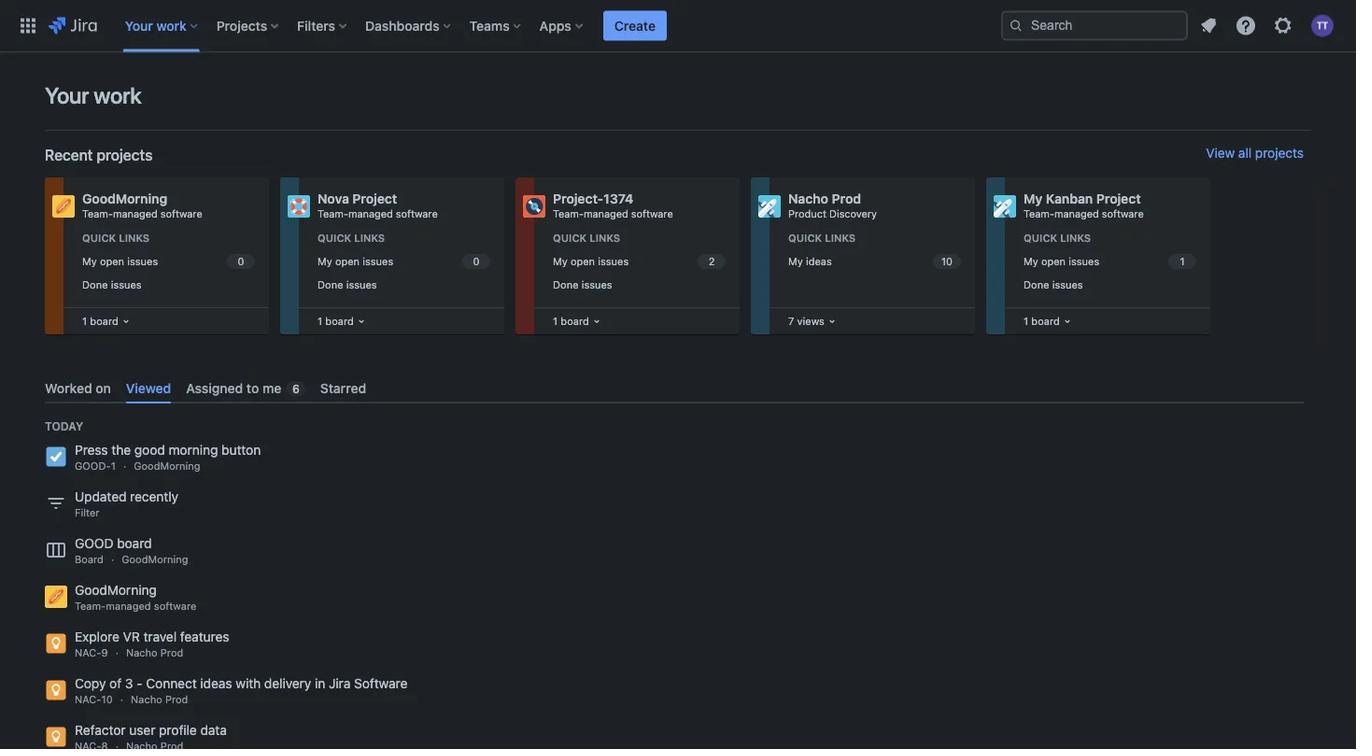 Task type: vqa. For each thing, say whether or not it's contained in the screenshot.
on,
no



Task type: locate. For each thing, give the bounding box(es) containing it.
done
[[82, 278, 108, 290], [318, 278, 343, 290], [553, 278, 579, 290], [1024, 278, 1050, 290]]

3 done from the left
[[553, 278, 579, 290]]

project right nova at left
[[353, 191, 397, 206]]

team- down kanban
[[1024, 208, 1055, 220]]

3 board image from the left
[[825, 314, 840, 329]]

goodmorning down recent projects
[[82, 191, 167, 206]]

0 horizontal spatial work
[[94, 82, 141, 108]]

search image
[[1009, 18, 1024, 33]]

my inside my ideas "link"
[[789, 255, 803, 267]]

starred
[[320, 380, 366, 396]]

quick down nova at left
[[318, 232, 351, 244]]

1 board for team-
[[82, 315, 118, 327]]

2 my open issues from the left
[[318, 255, 393, 267]]

4 1 board from the left
[[1024, 315, 1060, 327]]

1374
[[604, 191, 634, 206]]

0 vertical spatial prod
[[832, 191, 861, 206]]

1 vertical spatial prod
[[160, 647, 183, 659]]

refactor user profile data link
[[37, 714, 1312, 749]]

2 horizontal spatial board image
[[825, 314, 840, 329]]

1 board button
[[78, 309, 133, 334], [314, 309, 369, 334], [549, 309, 604, 334], [1020, 309, 1075, 334]]

team- up explore
[[75, 600, 106, 613]]

2 board image from the left
[[1060, 314, 1075, 329]]

ideas left with
[[200, 676, 232, 692]]

2 nac- from the top
[[75, 694, 101, 706]]

-
[[137, 676, 143, 692]]

3 done issues link from the left
[[549, 274, 729, 295]]

projects right all
[[1256, 145, 1304, 161]]

managed inside 'nova project team-managed software'
[[348, 208, 393, 220]]

nacho up product
[[789, 191, 829, 206]]

· inside copy of 3 - connect ideas with delivery in jira software nac-10 · nacho prod
[[120, 694, 123, 706]]

3 quick links from the left
[[553, 232, 620, 244]]

banner
[[0, 0, 1357, 52]]

prod down 'connect'
[[165, 694, 188, 706]]

links down the discovery on the right top
[[825, 232, 856, 244]]

1 horizontal spatial ideas
[[806, 255, 832, 267]]

0 horizontal spatial board image
[[354, 314, 369, 329]]

nac- inside explore vr travel features nac-9 · nacho prod
[[75, 647, 101, 659]]

2 project from the left
[[1097, 191, 1141, 206]]

quick
[[82, 232, 116, 244], [318, 232, 351, 244], [553, 232, 587, 244], [789, 232, 822, 244], [1024, 232, 1058, 244]]

1 board for project
[[318, 315, 354, 327]]

4 1 board button from the left
[[1020, 309, 1075, 334]]

my open issues link
[[78, 251, 258, 272], [314, 251, 493, 272], [549, 251, 729, 272], [1020, 251, 1200, 272]]

2 vertical spatial nacho
[[131, 694, 162, 706]]

1 1 board from the left
[[82, 315, 118, 327]]

2 quick links from the left
[[318, 232, 385, 244]]

1 vertical spatial nacho
[[126, 647, 158, 659]]

primary element
[[11, 0, 1002, 52]]

quick links up my ideas
[[789, 232, 856, 244]]

2 done issues link from the left
[[314, 274, 493, 295]]

work up recent projects
[[94, 82, 141, 108]]

me
[[262, 380, 282, 396]]

4 done issues from the left
[[1024, 278, 1083, 290]]

3 1 board button from the left
[[549, 309, 604, 334]]

0 horizontal spatial your
[[45, 82, 89, 108]]

3 1 board from the left
[[553, 315, 589, 327]]

1 board button for 1374
[[549, 309, 604, 334]]

0 vertical spatial nac-
[[75, 647, 101, 659]]

0 horizontal spatial board image
[[118, 314, 133, 329]]

links down 'nova project team-managed software'
[[354, 232, 385, 244]]

goodmorning
[[82, 191, 167, 206], [134, 460, 200, 472], [122, 554, 188, 566], [75, 583, 157, 598]]

software inside "project-1374 team-managed software"
[[631, 208, 673, 220]]

Search field
[[1002, 11, 1188, 41]]

my open issues link for goodmorning
[[78, 251, 258, 272]]

jira
[[329, 676, 351, 692]]

assigned
[[186, 380, 243, 396]]

2 done issues from the left
[[318, 278, 377, 290]]

4 quick from the left
[[789, 232, 822, 244]]

quick for nova
[[318, 232, 351, 244]]

3 links from the left
[[590, 232, 620, 244]]

nac-
[[75, 647, 101, 659], [75, 694, 101, 706]]

quick for my
[[1024, 232, 1058, 244]]

1 open from the left
[[100, 255, 124, 267]]

team- down project- at the top
[[553, 208, 584, 220]]

links down my kanban project team-managed software
[[1060, 232, 1091, 244]]

projects
[[1256, 145, 1304, 161], [97, 146, 153, 164]]

1 inside 'press the good morning button good-1 · goodmorning'
[[111, 460, 116, 472]]

board image for 1374
[[589, 314, 604, 329]]

0 vertical spatial your
[[125, 18, 153, 33]]

projects button
[[211, 11, 286, 41]]

3 quick from the left
[[553, 232, 587, 244]]

1 vertical spatial ideas
[[200, 676, 232, 692]]

1 my open issues from the left
[[82, 255, 158, 267]]

quick up my ideas
[[789, 232, 822, 244]]

explore vr travel features nac-9 · nacho prod
[[75, 629, 229, 659]]

1 1 board button from the left
[[78, 309, 133, 334]]

1 quick links from the left
[[82, 232, 150, 244]]

work left projects
[[156, 18, 187, 33]]

to
[[247, 380, 259, 396]]

1 horizontal spatial projects
[[1256, 145, 1304, 161]]

my open issues for 1374
[[553, 255, 629, 267]]

7 views button
[[785, 309, 840, 334]]

project right kanban
[[1097, 191, 1141, 206]]

1 links from the left
[[119, 232, 150, 244]]

project-1374 team-managed software
[[553, 191, 673, 220]]

quick links for 1374
[[553, 232, 620, 244]]

goodmorning team-managed software up vr
[[75, 583, 196, 613]]

good
[[75, 536, 113, 551]]

2 1 board from the left
[[318, 315, 354, 327]]

on
[[96, 380, 111, 396]]

links for project
[[354, 232, 385, 244]]

view all projects link
[[1206, 145, 1304, 164]]

1 horizontal spatial project
[[1097, 191, 1141, 206]]

0 vertical spatial ideas
[[806, 255, 832, 267]]

travel
[[143, 629, 177, 645]]

goodmorning down "good"
[[134, 460, 200, 472]]

1 board image from the left
[[118, 314, 133, 329]]

team- down recent projects
[[82, 208, 113, 220]]

0 vertical spatial goodmorning team-managed software
[[82, 191, 202, 220]]

1 for my kanban project
[[1024, 315, 1029, 327]]

open for team-
[[100, 255, 124, 267]]

quick links down recent projects
[[82, 232, 150, 244]]

your inside "dropdown button"
[[125, 18, 153, 33]]

0 vertical spatial your work
[[125, 18, 187, 33]]

3 open from the left
[[571, 255, 595, 267]]

prod up the discovery on the right top
[[832, 191, 861, 206]]

1
[[82, 315, 87, 327], [318, 315, 322, 327], [553, 315, 558, 327], [1024, 315, 1029, 327], [111, 460, 116, 472]]

press
[[75, 443, 108, 458]]

board image for team-
[[118, 314, 133, 329]]

· right 9 on the left
[[115, 647, 119, 659]]

managed down kanban
[[1055, 208, 1099, 220]]

1 horizontal spatial board image
[[589, 314, 604, 329]]

copy of 3 - connect ideas with delivery in jira software nac-10 · nacho prod
[[75, 676, 408, 706]]

nova project team-managed software
[[318, 191, 438, 220]]

prod
[[832, 191, 861, 206], [160, 647, 183, 659], [165, 694, 188, 706]]

1 board image from the left
[[354, 314, 369, 329]]

1 done issues link from the left
[[78, 274, 258, 295]]

team- down nova at left
[[318, 208, 348, 220]]

quick links
[[82, 232, 150, 244], [318, 232, 385, 244], [553, 232, 620, 244], [789, 232, 856, 244], [1024, 232, 1091, 244]]

5 quick from the left
[[1024, 232, 1058, 244]]

nacho inside nacho prod product discovery
[[789, 191, 829, 206]]

copy
[[75, 676, 106, 692]]

project inside my kanban project team-managed software
[[1097, 191, 1141, 206]]

4 done issues link from the left
[[1020, 274, 1200, 295]]

my for goodmorning
[[82, 255, 97, 267]]

1 board
[[82, 315, 118, 327], [318, 315, 354, 327], [553, 315, 589, 327], [1024, 315, 1060, 327]]

my
[[1024, 191, 1043, 206], [82, 255, 97, 267], [318, 255, 332, 267], [553, 255, 568, 267], [789, 255, 803, 267], [1024, 255, 1039, 267]]

your profile and settings image
[[1312, 14, 1334, 37]]

2 vertical spatial prod
[[165, 694, 188, 706]]

quick links for kanban
[[1024, 232, 1091, 244]]

4 my open issues link from the left
[[1020, 251, 1200, 272]]

project
[[353, 191, 397, 206], [1097, 191, 1141, 206]]

links down "project-1374 team-managed software"
[[590, 232, 620, 244]]

board image
[[354, 314, 369, 329], [1060, 314, 1075, 329]]

9
[[101, 647, 108, 659]]

3 done issues from the left
[[553, 278, 612, 290]]

done issues link for goodmorning
[[78, 274, 258, 295]]

board image inside the 7 views popup button
[[825, 314, 840, 329]]

links down recent projects
[[119, 232, 150, 244]]

software
[[160, 208, 202, 220], [396, 208, 438, 220], [631, 208, 673, 220], [1102, 208, 1144, 220], [154, 600, 196, 613]]

board for kanban
[[1032, 315, 1060, 327]]

3 my open issues from the left
[[553, 255, 629, 267]]

ideas down product
[[806, 255, 832, 267]]

open
[[100, 255, 124, 267], [335, 255, 360, 267], [571, 255, 595, 267], [1042, 255, 1066, 267]]

today
[[45, 420, 83, 433]]

view all projects
[[1206, 145, 1304, 161]]

· right board
[[111, 554, 114, 566]]

4 quick links from the left
[[789, 232, 856, 244]]

your work
[[125, 18, 187, 33], [45, 82, 141, 108]]

0 horizontal spatial project
[[353, 191, 397, 206]]

my open issues link for project-1374
[[549, 251, 729, 272]]

0 vertical spatial work
[[156, 18, 187, 33]]

goodmorning down board
[[75, 583, 157, 598]]

2 board image from the left
[[589, 314, 604, 329]]

done issues
[[82, 278, 142, 290], [318, 278, 377, 290], [553, 278, 612, 290], [1024, 278, 1083, 290]]

the
[[111, 443, 131, 458]]

board image
[[118, 314, 133, 329], [589, 314, 604, 329], [825, 314, 840, 329]]

worked
[[45, 380, 92, 396]]

nac- down copy
[[75, 694, 101, 706]]

settings image
[[1272, 14, 1295, 37]]

1 done from the left
[[82, 278, 108, 290]]

your work up recent projects
[[45, 82, 141, 108]]

1 my open issues link from the left
[[78, 251, 258, 272]]

3 my open issues link from the left
[[549, 251, 729, 272]]

2 1 board button from the left
[[314, 309, 369, 334]]

0 vertical spatial nacho
[[789, 191, 829, 206]]

managed inside "project-1374 team-managed software"
[[584, 208, 628, 220]]

1 for nova project
[[318, 315, 322, 327]]

goodmorning team-managed software down recent projects
[[82, 191, 202, 220]]

project inside 'nova project team-managed software'
[[353, 191, 397, 206]]

jira image
[[49, 14, 97, 37], [49, 14, 97, 37]]

4 links from the left
[[825, 232, 856, 244]]

· down the
[[123, 460, 126, 472]]

nacho down vr
[[126, 647, 158, 659]]

·
[[123, 460, 126, 472], [111, 554, 114, 566], [115, 647, 119, 659], [120, 694, 123, 706]]

issues
[[127, 255, 158, 267], [363, 255, 393, 267], [598, 255, 629, 267], [1069, 255, 1100, 267], [111, 278, 142, 290], [346, 278, 377, 290], [582, 278, 612, 290], [1053, 278, 1083, 290]]

projects inside view all projects link
[[1256, 145, 1304, 161]]

2 done from the left
[[318, 278, 343, 290]]

nova
[[318, 191, 349, 206]]

team- inside 'nova project team-managed software'
[[318, 208, 348, 220]]

views
[[797, 315, 825, 327]]

work
[[156, 18, 187, 33], [94, 82, 141, 108]]

software
[[354, 676, 408, 692]]

apps button
[[534, 11, 590, 41]]

· inside the good board board · goodmorning
[[111, 554, 114, 566]]

· right 10
[[120, 694, 123, 706]]

ideas
[[806, 255, 832, 267], [200, 676, 232, 692]]

managed down 1374
[[584, 208, 628, 220]]

nac- down explore
[[75, 647, 101, 659]]

done issues for project
[[318, 278, 377, 290]]

1 horizontal spatial board image
[[1060, 314, 1075, 329]]

4 open from the left
[[1042, 255, 1066, 267]]

1 for project-1374
[[553, 315, 558, 327]]

quick links for team-
[[82, 232, 150, 244]]

1 for goodmorning
[[82, 315, 87, 327]]

2 open from the left
[[335, 255, 360, 267]]

my open issues
[[82, 255, 158, 267], [318, 255, 393, 267], [553, 255, 629, 267], [1024, 255, 1100, 267]]

your work left projects
[[125, 18, 187, 33]]

1 nac- from the top
[[75, 647, 101, 659]]

1 board for kanban
[[1024, 315, 1060, 327]]

my open issues for project
[[318, 255, 393, 267]]

quick down recent projects
[[82, 232, 116, 244]]

nacho
[[789, 191, 829, 206], [126, 647, 158, 659], [131, 694, 162, 706]]

quick down kanban
[[1024, 232, 1058, 244]]

goodmorning team-managed software
[[82, 191, 202, 220], [75, 583, 196, 613]]

done issues link
[[78, 274, 258, 295], [314, 274, 493, 295], [549, 274, 729, 295], [1020, 274, 1200, 295]]

4 my open issues from the left
[[1024, 255, 1100, 267]]

0 horizontal spatial ideas
[[200, 676, 232, 692]]

quick for project-
[[553, 232, 587, 244]]

quick down project- at the top
[[553, 232, 587, 244]]

my inside my kanban project team-managed software
[[1024, 191, 1043, 206]]

1 vertical spatial your
[[45, 82, 89, 108]]

1 quick from the left
[[82, 232, 116, 244]]

2 my open issues link from the left
[[314, 251, 493, 272]]

7 views
[[789, 315, 825, 327]]

prod down travel
[[160, 647, 183, 659]]

4 done from the left
[[1024, 278, 1050, 290]]

2 quick from the left
[[318, 232, 351, 244]]

morning
[[169, 443, 218, 458]]

1 done issues from the left
[[82, 278, 142, 290]]

2 links from the left
[[354, 232, 385, 244]]

1 horizontal spatial your
[[125, 18, 153, 33]]

managed down recent projects
[[113, 208, 158, 220]]

goodmorning down updated recently filter
[[122, 554, 188, 566]]

5 quick links from the left
[[1024, 232, 1091, 244]]

quick links down 'nova project team-managed software'
[[318, 232, 385, 244]]

your work button
[[119, 11, 205, 41]]

my for my
[[1024, 255, 1039, 267]]

links
[[119, 232, 150, 244], [354, 232, 385, 244], [590, 232, 620, 244], [825, 232, 856, 244], [1060, 232, 1091, 244]]

5 links from the left
[[1060, 232, 1091, 244]]

3
[[125, 676, 133, 692]]

managed down nova at left
[[348, 208, 393, 220]]

user
[[129, 723, 155, 738]]

1 vertical spatial nac-
[[75, 694, 101, 706]]

nacho down -
[[131, 694, 162, 706]]

1 project from the left
[[353, 191, 397, 206]]

tab list containing worked on
[[37, 373, 1312, 404]]

1 board button for kanban
[[1020, 309, 1075, 334]]

recent projects
[[45, 146, 153, 164]]

goodmorning inside the good board board · goodmorning
[[122, 554, 188, 566]]

board
[[90, 315, 118, 327], [325, 315, 354, 327], [561, 315, 589, 327], [1032, 315, 1060, 327], [117, 536, 152, 551]]

quick links down project- at the top
[[553, 232, 620, 244]]

assigned to me
[[186, 380, 282, 396]]

discovery
[[830, 208, 877, 220]]

team-
[[82, 208, 113, 220], [318, 208, 348, 220], [553, 208, 584, 220], [1024, 208, 1055, 220], [75, 600, 106, 613]]

1 board button for project
[[314, 309, 369, 334]]

your
[[125, 18, 153, 33], [45, 82, 89, 108]]

project-
[[553, 191, 604, 206]]

1 horizontal spatial work
[[156, 18, 187, 33]]

projects right recent
[[97, 146, 153, 164]]

quick links down kanban
[[1024, 232, 1091, 244]]

tab list
[[37, 373, 1312, 404]]



Task type: describe. For each thing, give the bounding box(es) containing it.
updated
[[75, 489, 127, 505]]

dashboards
[[365, 18, 440, 33]]

my kanban project team-managed software
[[1024, 191, 1144, 220]]

filters
[[297, 18, 335, 33]]

done issues for 1374
[[553, 278, 612, 290]]

board for team-
[[90, 315, 118, 327]]

good
[[134, 443, 165, 458]]

all
[[1239, 145, 1252, 161]]

good board board · goodmorning
[[75, 536, 188, 566]]

open for project
[[335, 255, 360, 267]]

done for 1374
[[553, 278, 579, 290]]

my ideas
[[789, 255, 832, 267]]

of
[[109, 676, 122, 692]]

create
[[615, 18, 656, 33]]

board image for prod
[[825, 314, 840, 329]]

done for project
[[318, 278, 343, 290]]

help image
[[1235, 14, 1257, 37]]

done for kanban
[[1024, 278, 1050, 290]]

delivery
[[264, 676, 311, 692]]

my ideas link
[[785, 251, 964, 272]]

my for project-
[[553, 255, 568, 267]]

banner containing your work
[[0, 0, 1357, 52]]

my open issues link for nova project
[[314, 251, 493, 272]]

ideas inside "link"
[[806, 255, 832, 267]]

updated recently filter
[[75, 489, 178, 519]]

board inside the good board board · goodmorning
[[117, 536, 152, 551]]

0 horizontal spatial projects
[[97, 146, 153, 164]]

managed up vr
[[106, 600, 151, 613]]

work inside "dropdown button"
[[156, 18, 187, 33]]

connect
[[146, 676, 197, 692]]

worked on
[[45, 380, 111, 396]]

nacho inside explore vr travel features nac-9 · nacho prod
[[126, 647, 158, 659]]

7
[[789, 315, 794, 327]]

quick links for project
[[318, 232, 385, 244]]

team- inside "project-1374 team-managed software"
[[553, 208, 584, 220]]

nacho inside copy of 3 - connect ideas with delivery in jira software nac-10 · nacho prod
[[131, 694, 162, 706]]

view
[[1206, 145, 1235, 161]]

profile
[[159, 723, 197, 738]]

open for 1374
[[571, 255, 595, 267]]

quick for goodmorning
[[82, 232, 116, 244]]

dashboards button
[[360, 11, 458, 41]]

6
[[292, 382, 300, 395]]

my for nacho
[[789, 255, 803, 267]]

10
[[101, 694, 113, 706]]

nac- inside copy of 3 - connect ideas with delivery in jira software nac-10 · nacho prod
[[75, 694, 101, 706]]

quick links for prod
[[789, 232, 856, 244]]

software inside 'nova project team-managed software'
[[396, 208, 438, 220]]

my for nova
[[318, 255, 332, 267]]

data
[[200, 723, 227, 738]]

vr
[[123, 629, 140, 645]]

links for kanban
[[1060, 232, 1091, 244]]

apps
[[540, 18, 572, 33]]

recently
[[130, 489, 178, 505]]

prod inside copy of 3 - connect ideas with delivery in jira software nac-10 · nacho prod
[[165, 694, 188, 706]]

filters button
[[292, 11, 354, 41]]

my open issues for kanban
[[1024, 255, 1100, 267]]

done issues for kanban
[[1024, 278, 1083, 290]]

board
[[75, 554, 104, 566]]

refactor user profile data
[[75, 723, 227, 738]]

teams
[[470, 18, 510, 33]]

kanban
[[1046, 191, 1093, 206]]

done issues link for my kanban project
[[1020, 274, 1200, 295]]

prod inside nacho prod product discovery
[[832, 191, 861, 206]]

1 board button for team-
[[78, 309, 133, 334]]

ideas inside copy of 3 - connect ideas with delivery in jira software nac-10 · nacho prod
[[200, 676, 232, 692]]

board image for team-
[[354, 314, 369, 329]]

software inside my kanban project team-managed software
[[1102, 208, 1144, 220]]

· inside explore vr travel features nac-9 · nacho prod
[[115, 647, 119, 659]]

with
[[236, 676, 261, 692]]

team- inside my kanban project team-managed software
[[1024, 208, 1055, 220]]

board for 1374
[[561, 315, 589, 327]]

goodmorning inside 'press the good morning button good-1 · goodmorning'
[[134, 460, 200, 472]]

open for kanban
[[1042, 255, 1066, 267]]

recent
[[45, 146, 93, 164]]

create button
[[603, 11, 667, 41]]

links for team-
[[119, 232, 150, 244]]

button
[[222, 443, 261, 458]]

1 vertical spatial goodmorning team-managed software
[[75, 583, 196, 613]]

appswitcher icon image
[[17, 14, 39, 37]]

board for project
[[325, 315, 354, 327]]

1 vertical spatial work
[[94, 82, 141, 108]]

board image for project
[[1060, 314, 1075, 329]]

1 board for 1374
[[553, 315, 589, 327]]

projects
[[216, 18, 267, 33]]

viewed
[[126, 380, 171, 396]]

press the good morning button good-1 · goodmorning
[[75, 443, 261, 472]]

links for 1374
[[590, 232, 620, 244]]

done for team-
[[82, 278, 108, 290]]

my open issues for team-
[[82, 255, 158, 267]]

features
[[180, 629, 229, 645]]

good-
[[75, 460, 111, 472]]

my open issues link for my kanban project
[[1020, 251, 1200, 272]]

· inside 'press the good morning button good-1 · goodmorning'
[[123, 460, 126, 472]]

refactor
[[75, 723, 126, 738]]

1 vertical spatial your work
[[45, 82, 141, 108]]

nacho prod product discovery
[[789, 191, 877, 220]]

filter
[[75, 507, 100, 519]]

explore
[[75, 629, 119, 645]]

done issues link for nova project
[[314, 274, 493, 295]]

done issues for team-
[[82, 278, 142, 290]]

in
[[315, 676, 325, 692]]

teams button
[[464, 11, 528, 41]]

your work inside your work "dropdown button"
[[125, 18, 187, 33]]

links for prod
[[825, 232, 856, 244]]

managed inside my kanban project team-managed software
[[1055, 208, 1099, 220]]

product
[[789, 208, 827, 220]]

notifications image
[[1198, 14, 1220, 37]]

prod inside explore vr travel features nac-9 · nacho prod
[[160, 647, 183, 659]]

quick for nacho
[[789, 232, 822, 244]]

done issues link for project-1374
[[549, 274, 729, 295]]



